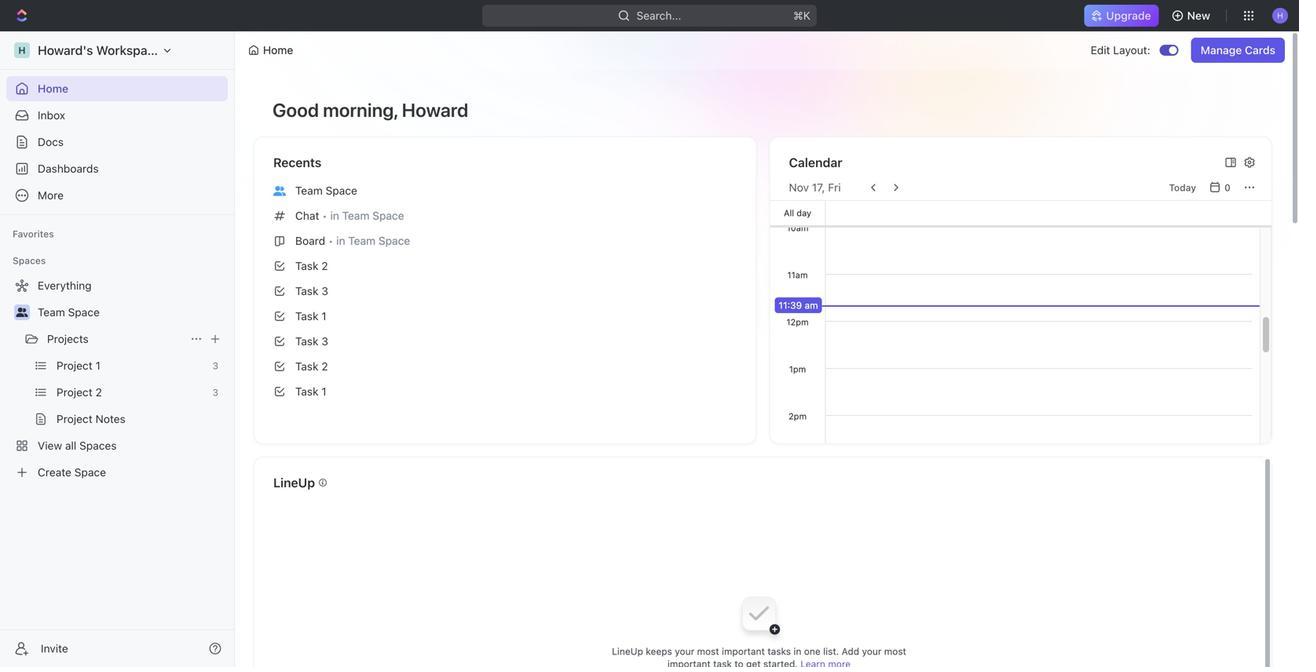 Task type: vqa. For each thing, say whether or not it's contained in the screenshot.
Team Space, , element
no



Task type: locate. For each thing, give the bounding box(es) containing it.
project up view all spaces
[[57, 413, 93, 426]]

1 ‎task from the top
[[295, 360, 319, 373]]

‎task down ‎task 2 at the left bottom
[[295, 385, 319, 398]]

project up project 2
[[57, 359, 93, 372]]

3
[[322, 285, 328, 298], [322, 335, 328, 348], [213, 361, 218, 372], [213, 387, 218, 398]]

10am
[[787, 223, 809, 233]]

0 vertical spatial task 3
[[295, 285, 328, 298]]

h button
[[1268, 3, 1293, 28]]

team space inside tree
[[38, 306, 100, 319]]

2 task 3 link from the top
[[267, 329, 744, 354]]

workspace
[[96, 43, 161, 58]]

notes
[[95, 413, 126, 426]]

keeps
[[646, 647, 672, 658]]

0 vertical spatial 2
[[322, 260, 328, 273]]

team space link up the task 2 link
[[267, 178, 744, 204]]

•
[[323, 210, 327, 222], [329, 235, 333, 247]]

2 inside the task 2 link
[[322, 260, 328, 273]]

project for project 1
[[57, 359, 93, 372]]

task
[[295, 260, 319, 273], [295, 285, 319, 298], [295, 310, 319, 323], [295, 335, 319, 348]]

0 horizontal spatial team space
[[38, 306, 100, 319]]

0 vertical spatial spaces
[[13, 255, 46, 266]]

2 project from the top
[[57, 386, 93, 399]]

project inside project 2 link
[[57, 386, 93, 399]]

sidebar navigation
[[0, 31, 238, 668]]

0 horizontal spatial home
[[38, 82, 68, 95]]

spaces down favorites
[[13, 255, 46, 266]]

1 vertical spatial task 3
[[295, 335, 328, 348]]

task down task 1
[[295, 335, 319, 348]]

1 horizontal spatial team space link
[[267, 178, 744, 204]]

‎task 1 link
[[267, 380, 744, 405]]

in right chat
[[330, 209, 339, 222]]

2 most from the left
[[885, 647, 907, 658]]

0 vertical spatial ‎task
[[295, 360, 319, 373]]

project 1
[[57, 359, 100, 372]]

1 horizontal spatial •
[[329, 235, 333, 247]]

1 vertical spatial user group image
[[16, 308, 28, 317]]

manage cards button
[[1192, 38, 1285, 63]]

0 vertical spatial in
[[330, 209, 339, 222]]

today button
[[1163, 178, 1203, 197]]

1
[[322, 310, 327, 323], [95, 359, 100, 372], [322, 385, 327, 398]]

1 down projects link
[[95, 359, 100, 372]]

1 horizontal spatial h
[[1278, 11, 1284, 20]]

project inside project notes link
[[57, 413, 93, 426]]

2
[[322, 260, 328, 273], [322, 360, 328, 373], [95, 386, 102, 399]]

home
[[263, 44, 293, 57], [38, 82, 68, 95]]

1 task from the top
[[295, 260, 319, 273]]

project notes
[[57, 413, 126, 426]]

howard's
[[38, 43, 93, 58]]

project for project 2
[[57, 386, 93, 399]]

1 vertical spatial team space link
[[38, 300, 225, 325]]

0 vertical spatial home
[[263, 44, 293, 57]]

h inside dropdown button
[[1278, 11, 1284, 20]]

view all spaces link
[[6, 434, 225, 459]]

tasks
[[768, 647, 791, 658]]

3 project from the top
[[57, 413, 93, 426]]

chat • in team space
[[295, 209, 404, 222]]

0 horizontal spatial •
[[323, 210, 327, 222]]

0 horizontal spatial spaces
[[13, 255, 46, 266]]

‎task 2
[[295, 360, 328, 373]]

nov 17, fri
[[789, 181, 841, 194]]

projects link
[[47, 327, 184, 352]]

favorites
[[13, 229, 54, 240]]

h up "manage cards" button at the right top of page
[[1278, 11, 1284, 20]]

1 inside tree
[[95, 359, 100, 372]]

1 down task 2
[[322, 310, 327, 323]]

2 up ‎task 1
[[322, 360, 328, 373]]

task 3 up ‎task 2 at the left bottom
[[295, 335, 328, 348]]

good
[[273, 99, 319, 121]]

howard's workspace
[[38, 43, 161, 58]]

home inside sidebar navigation
[[38, 82, 68, 95]]

project down project 1
[[57, 386, 93, 399]]

user group image
[[273, 186, 286, 196], [16, 308, 28, 317]]

1 vertical spatial in
[[336, 235, 345, 248]]

inbox link
[[6, 103, 228, 128]]

in left one at bottom
[[794, 647, 802, 658]]

1 horizontal spatial spaces
[[79, 440, 117, 453]]

your right keeps
[[675, 647, 695, 658]]

2 down board
[[322, 260, 328, 273]]

in down chat • in team space at left top
[[336, 235, 345, 248]]

project inside project 1 link
[[57, 359, 93, 372]]

0 vertical spatial project
[[57, 359, 93, 372]]

1 your from the left
[[675, 647, 695, 658]]

0 vertical spatial h
[[1278, 11, 1284, 20]]

space
[[326, 184, 357, 197], [373, 209, 404, 222], [379, 235, 410, 248], [68, 306, 100, 319], [74, 466, 106, 479]]

manage cards
[[1201, 44, 1276, 57]]

0 horizontal spatial important
[[668, 659, 711, 668]]

most up the "task" on the right bottom
[[697, 647, 719, 658]]

0 horizontal spatial team space link
[[38, 300, 225, 325]]

2 inside project 2 link
[[95, 386, 102, 399]]

2 inside ‎task 2 link
[[322, 360, 328, 373]]

lineup
[[273, 476, 315, 491], [612, 647, 643, 658]]

1 vertical spatial important
[[668, 659, 711, 668]]

0 horizontal spatial user group image
[[16, 308, 28, 317]]

1 project from the top
[[57, 359, 93, 372]]

0 vertical spatial user group image
[[273, 186, 286, 196]]

most right add
[[885, 647, 907, 658]]

task down board
[[295, 260, 319, 273]]

task 3 link up ‎task 2 link
[[267, 279, 744, 304]]

important up to
[[722, 647, 765, 658]]

project notes link
[[57, 407, 225, 432]]

1 horizontal spatial lineup
[[612, 647, 643, 658]]

task 3 down task 2
[[295, 285, 328, 298]]

0 vertical spatial important
[[722, 647, 765, 658]]

tree
[[6, 273, 228, 486]]

4 task from the top
[[295, 335, 319, 348]]

more
[[38, 189, 64, 202]]

1 vertical spatial task 3 link
[[267, 329, 744, 354]]

inbox
[[38, 109, 65, 122]]

0 horizontal spatial h
[[18, 45, 26, 56]]

get
[[746, 659, 761, 668]]

task 2
[[295, 260, 328, 273]]

1 vertical spatial ‎task
[[295, 385, 319, 398]]

1 horizontal spatial most
[[885, 647, 907, 658]]

2 vertical spatial in
[[794, 647, 802, 658]]

edit
[[1091, 44, 1111, 57]]

important down keeps
[[668, 659, 711, 668]]

lineup inside "lineup keeps your most important tasks in one list. add your most important task to get started."
[[612, 647, 643, 658]]

⌘k
[[794, 9, 811, 22]]

• for chat
[[323, 210, 327, 222]]

h
[[1278, 11, 1284, 20], [18, 45, 26, 56]]

1 vertical spatial •
[[329, 235, 333, 247]]

lineup keeps your most important tasks in one list. add your most important task to get started.
[[612, 647, 907, 668]]

team space up chat
[[295, 184, 357, 197]]

1 vertical spatial h
[[18, 45, 26, 56]]

task 3
[[295, 285, 328, 298], [295, 335, 328, 348]]

0 horizontal spatial your
[[675, 647, 695, 658]]

task 3 link up ‎task 1 link
[[267, 329, 744, 354]]

in
[[330, 209, 339, 222], [336, 235, 345, 248], [794, 647, 802, 658]]

task 3 link
[[267, 279, 744, 304], [267, 329, 744, 354]]

1 vertical spatial 1
[[95, 359, 100, 372]]

one
[[804, 647, 821, 658]]

‎task up ‎task 1
[[295, 360, 319, 373]]

more button
[[6, 183, 228, 208]]

1 vertical spatial spaces
[[79, 440, 117, 453]]

calendar
[[789, 155, 843, 170]]

spaces inside tree
[[79, 440, 117, 453]]

1 vertical spatial home
[[38, 82, 68, 95]]

dashboards
[[38, 162, 99, 175]]

everything link
[[6, 273, 225, 299]]

‎task inside ‎task 1 link
[[295, 385, 319, 398]]

2 vertical spatial project
[[57, 413, 93, 426]]

0 vertical spatial 1
[[322, 310, 327, 323]]

2 ‎task from the top
[[295, 385, 319, 398]]

‎task
[[295, 360, 319, 373], [295, 385, 319, 398]]

0 horizontal spatial lineup
[[273, 476, 315, 491]]

1 vertical spatial 2
[[322, 360, 328, 373]]

project 2
[[57, 386, 102, 399]]

in for board
[[336, 235, 345, 248]]

1 vertical spatial project
[[57, 386, 93, 399]]

2 for project 2
[[95, 386, 102, 399]]

• inside chat • in team space
[[323, 210, 327, 222]]

spaces
[[13, 255, 46, 266], [79, 440, 117, 453]]

new button
[[1166, 3, 1220, 28]]

home up inbox
[[38, 82, 68, 95]]

1 for project 1
[[95, 359, 100, 372]]

team space link down "everything" link
[[38, 300, 225, 325]]

• right board
[[329, 235, 333, 247]]

space inside "link"
[[74, 466, 106, 479]]

0 vertical spatial team space
[[295, 184, 357, 197]]

team space link inside tree
[[38, 300, 225, 325]]

1 horizontal spatial home
[[263, 44, 293, 57]]

1 horizontal spatial your
[[862, 647, 882, 658]]

2 up "project notes"
[[95, 386, 102, 399]]

0 vertical spatial task 3 link
[[267, 279, 744, 304]]

0 horizontal spatial most
[[697, 647, 719, 658]]

team down everything
[[38, 306, 65, 319]]

h left howard's
[[18, 45, 26, 56]]

spaces right all on the left bottom of page
[[79, 440, 117, 453]]

home up good
[[263, 44, 293, 57]]

12pm
[[787, 317, 809, 328]]

11am
[[788, 270, 808, 281]]

2 vertical spatial 2
[[95, 386, 102, 399]]

1 vertical spatial lineup
[[612, 647, 643, 658]]

tree containing everything
[[6, 273, 228, 486]]

task up task 1
[[295, 285, 319, 298]]

1 vertical spatial team space
[[38, 306, 100, 319]]

create space link
[[6, 460, 225, 486]]

0 vertical spatial •
[[323, 210, 327, 222]]

am
[[805, 300, 818, 311]]

1 down ‎task 2 at the left bottom
[[322, 385, 327, 398]]

2 vertical spatial 1
[[322, 385, 327, 398]]

space down view all spaces
[[74, 466, 106, 479]]

task 1
[[295, 310, 327, 323]]

task down task 2
[[295, 310, 319, 323]]

team space up projects
[[38, 306, 100, 319]]

recents
[[273, 155, 322, 170]]

space up projects
[[68, 306, 100, 319]]

list.
[[824, 647, 839, 658]]

2 your from the left
[[862, 647, 882, 658]]

‎task inside ‎task 2 link
[[295, 360, 319, 373]]

• right chat
[[323, 210, 327, 222]]

1 horizontal spatial team space
[[295, 184, 357, 197]]

0 vertical spatial lineup
[[273, 476, 315, 491]]

‎task for ‎task 1
[[295, 385, 319, 398]]

your
[[675, 647, 695, 658], [862, 647, 882, 658]]

1 horizontal spatial important
[[722, 647, 765, 658]]

• inside board • in team space
[[329, 235, 333, 247]]

your right add
[[862, 647, 882, 658]]

team space
[[295, 184, 357, 197], [38, 306, 100, 319]]

new
[[1188, 9, 1211, 22]]

most
[[697, 647, 719, 658], [885, 647, 907, 658]]



Task type: describe. For each thing, give the bounding box(es) containing it.
task
[[714, 659, 732, 668]]

cards
[[1245, 44, 1276, 57]]

projects
[[47, 333, 89, 346]]

team inside tree
[[38, 306, 65, 319]]

day
[[797, 208, 812, 218]]

started.
[[764, 659, 798, 668]]

space up chat • in team space at left top
[[326, 184, 357, 197]]

search...
[[637, 9, 682, 22]]

1pm
[[789, 365, 806, 375]]

board • in team space
[[295, 235, 410, 248]]

home link
[[6, 76, 228, 101]]

view
[[38, 440, 62, 453]]

docs link
[[6, 130, 228, 155]]

all
[[65, 440, 76, 453]]

team up chat
[[295, 184, 323, 197]]

in inside "lineup keeps your most important tasks in one list. add your most important task to get started."
[[794, 647, 802, 658]]

0 vertical spatial team space link
[[267, 178, 744, 204]]

‎task 2 link
[[267, 354, 744, 380]]

‎task 1
[[295, 385, 327, 398]]

lineup for lineup keeps your most important tasks in one list. add your most important task to get started.
[[612, 647, 643, 658]]

project 2 link
[[57, 380, 206, 405]]

create
[[38, 466, 71, 479]]

1 for task 1
[[322, 310, 327, 323]]

lineup for lineup
[[273, 476, 315, 491]]

1 task 3 from the top
[[295, 285, 328, 298]]

• for board
[[329, 235, 333, 247]]

tree inside sidebar navigation
[[6, 273, 228, 486]]

nov 17, fri button
[[789, 181, 841, 194]]

view all spaces
[[38, 440, 117, 453]]

edit layout:
[[1091, 44, 1151, 57]]

user group image inside tree
[[16, 308, 28, 317]]

everything
[[38, 279, 92, 292]]

nov
[[789, 181, 809, 194]]

to
[[735, 659, 744, 668]]

11:39
[[779, 300, 802, 311]]

project for project notes
[[57, 413, 93, 426]]

chat
[[295, 209, 319, 222]]

add
[[842, 647, 860, 658]]

team down chat • in team space at left top
[[348, 235, 376, 248]]

3 task from the top
[[295, 310, 319, 323]]

docs
[[38, 136, 64, 149]]

howard
[[402, 99, 469, 121]]

project 1 link
[[57, 354, 206, 379]]

task 1 link
[[267, 304, 744, 329]]

2 for task 2
[[322, 260, 328, 273]]

all day
[[784, 208, 812, 218]]

2 for ‎task 2
[[322, 360, 328, 373]]

‎task for ‎task 2
[[295, 360, 319, 373]]

dashboards link
[[6, 156, 228, 182]]

manage
[[1201, 44, 1242, 57]]

11:39 am
[[779, 300, 818, 311]]

upgrade link
[[1085, 5, 1159, 27]]

upgrade
[[1107, 9, 1152, 22]]

morning,
[[323, 99, 398, 121]]

space down chat • in team space at left top
[[379, 235, 410, 248]]

1 most from the left
[[697, 647, 719, 658]]

2 task 3 from the top
[[295, 335, 328, 348]]

2pm
[[789, 412, 807, 422]]

in for chat
[[330, 209, 339, 222]]

2 task from the top
[[295, 285, 319, 298]]

layout:
[[1114, 44, 1151, 57]]

0 button
[[1206, 178, 1238, 197]]

all
[[784, 208, 794, 218]]

invite
[[41, 643, 68, 656]]

howard's workspace, , element
[[14, 42, 30, 58]]

create space
[[38, 466, 106, 479]]

17,
[[812, 181, 825, 194]]

good morning, howard
[[273, 99, 469, 121]]

1 for ‎task 1
[[322, 385, 327, 398]]

team up board • in team space
[[342, 209, 370, 222]]

1 task 3 link from the top
[[267, 279, 744, 304]]

board
[[295, 235, 325, 248]]

fri
[[828, 181, 841, 194]]

1 horizontal spatial user group image
[[273, 186, 286, 196]]

today
[[1169, 182, 1197, 193]]

h inside sidebar navigation
[[18, 45, 26, 56]]

task 2 link
[[267, 254, 744, 279]]

0
[[1225, 182, 1231, 193]]

space up board • in team space
[[373, 209, 404, 222]]

favorites button
[[6, 225, 60, 244]]



